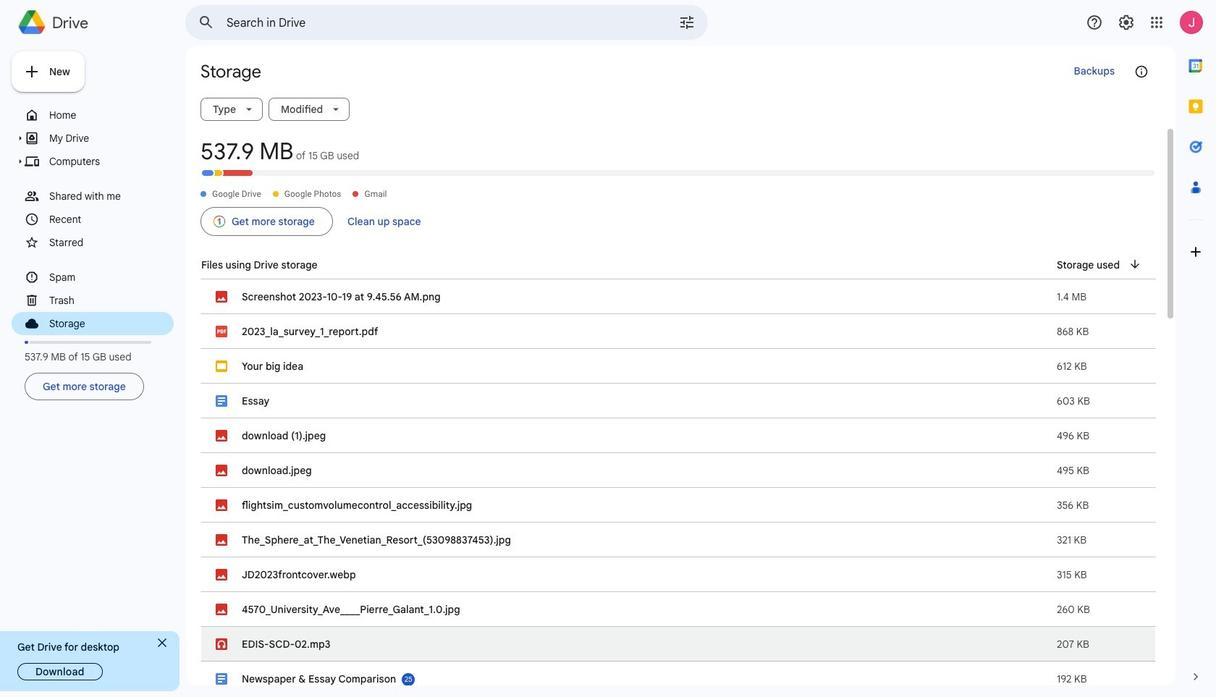 Task type: describe. For each thing, give the bounding box(es) containing it.
google slides image
[[216, 361, 227, 372]]

image image for image: download (1).jpeg 'element'
[[216, 430, 227, 442]]

image: download (1).jpeg element
[[242, 429, 326, 442]]

google docs image
[[216, 395, 227, 407]]

storage used: 868 kb element
[[1057, 325, 1089, 338]]

type element
[[207, 104, 239, 115]]

home element
[[49, 106, 172, 125]]

image image for image: jd2023frontcover.webp element
[[216, 569, 227, 581]]

Search in Drive text field
[[227, 16, 638, 30]]

reverse sort direction image
[[1129, 258, 1142, 271]]

my drive element
[[49, 129, 172, 148]]

image image for image: screenshot 2023-10-19 at 9.45.56 am.png element
[[216, 291, 227, 303]]

modified element
[[275, 104, 326, 115]]

starred items element
[[49, 233, 172, 252]]

image: jd2023frontcover.webp element
[[242, 568, 356, 581]]

image image for image: download.jpeg element
[[216, 465, 227, 476]]

support image
[[1086, 14, 1103, 31]]

pdf image
[[216, 326, 227, 337]]

image image for image: 4570_university_ave____pierre_galant_1.0.jpg element
[[216, 604, 227, 615]]

storage used: 315 kb element
[[1057, 568, 1087, 581]]

advanced search image
[[673, 8, 702, 37]]

search google drive image
[[192, 8, 221, 37]]

storage used: 496 kb element
[[1057, 429, 1090, 442]]



Task type: vqa. For each thing, say whether or not it's contained in the screenshot.
Image corresponding to Image: download (1).jpeg element
yes



Task type: locate. For each thing, give the bounding box(es) containing it.
tab list
[[1176, 46, 1216, 657]]

image image for image: flightsim_customvolumecontrol_accessibility.jpg element at the left of page
[[216, 500, 227, 511]]

audio image
[[216, 639, 227, 650]]

image image for image: the_sphere_at_the_venetian_resort_(53098837453).jpg element
[[216, 534, 227, 546]]

4 image image from the top
[[216, 500, 227, 511]]

computers element
[[49, 152, 172, 171]]

tree item
[[12, 312, 174, 335]]

tree
[[12, 104, 174, 335]]

storage used: 321 kb element
[[1057, 534, 1087, 547]]

pdf: 2023_la_survey_1_report.pdf element
[[242, 325, 378, 338]]

image: 4570_university_ave____pierre_galant_1.0.jpg element
[[242, 603, 460, 616]]

storage element
[[49, 314, 172, 333]]

2 image image from the top
[[216, 430, 227, 442]]

1 image image from the top
[[216, 291, 227, 303]]

trashed items element
[[49, 291, 172, 310]]

storage used: 612 kb element
[[1057, 360, 1087, 373]]

storage used: 356 kb element
[[1057, 499, 1089, 512]]

storage used: 260 kb element
[[1057, 603, 1090, 616]]

image: download.jpeg element
[[242, 464, 312, 477]]

close image
[[158, 639, 167, 647]]

spam element
[[49, 268, 172, 287]]

3 image image from the top
[[216, 465, 227, 476]]

grid
[[201, 137, 1156, 177]]

image: flightsim_customvolumecontrol_accessibility.jpg element
[[242, 499, 472, 512]]

image: screenshot 2023-10-19 at 9.45.56 am.png element
[[242, 290, 441, 303]]

None search field
[[185, 5, 708, 40]]

storage used: 603 kb element
[[1057, 395, 1090, 408]]

google slides: your big idea element
[[242, 360, 303, 373]]

storage used: 192 kb element
[[1057, 673, 1087, 686]]

5 image image from the top
[[216, 534, 227, 546]]

cell
[[201, 169, 215, 177], [209, 169, 224, 177], [218, 169, 254, 177], [248, 169, 1156, 177], [201, 279, 1156, 314], [201, 314, 1156, 349], [201, 349, 1156, 384], [201, 384, 1156, 418], [201, 418, 1156, 453], [201, 453, 1156, 488], [201, 488, 1156, 523], [201, 523, 1156, 557], [201, 557, 1156, 592], [201, 592, 1156, 627], [201, 627, 1156, 662], [201, 662, 1156, 696]]

google docs image
[[216, 673, 227, 685]]

region
[[201, 245, 1156, 697]]

image image
[[216, 291, 227, 303], [216, 430, 227, 442], [216, 465, 227, 476], [216, 500, 227, 511], [216, 534, 227, 546], [216, 569, 227, 581], [216, 604, 227, 615]]

google docs: essay element
[[242, 395, 270, 408]]

navigation
[[12, 104, 174, 403]]

6 image image from the top
[[216, 569, 227, 581]]

image: the_sphere_at_the_venetian_resort_(53098837453).jpg element
[[242, 534, 511, 547]]

7 image image from the top
[[216, 604, 227, 615]]

google docs: newspaper & essay comparison element
[[242, 673, 396, 686]]

recent items element
[[49, 210, 172, 229]]

storage used: 495 kb element
[[1057, 464, 1090, 477]]

items shared with me element
[[49, 187, 172, 206]]

audio: edis-scd-02.mp3 element
[[242, 638, 330, 651]]

storage used: 1.4 mb element
[[1057, 290, 1087, 303]]

storage used: 207 kb element
[[1057, 638, 1090, 651]]



